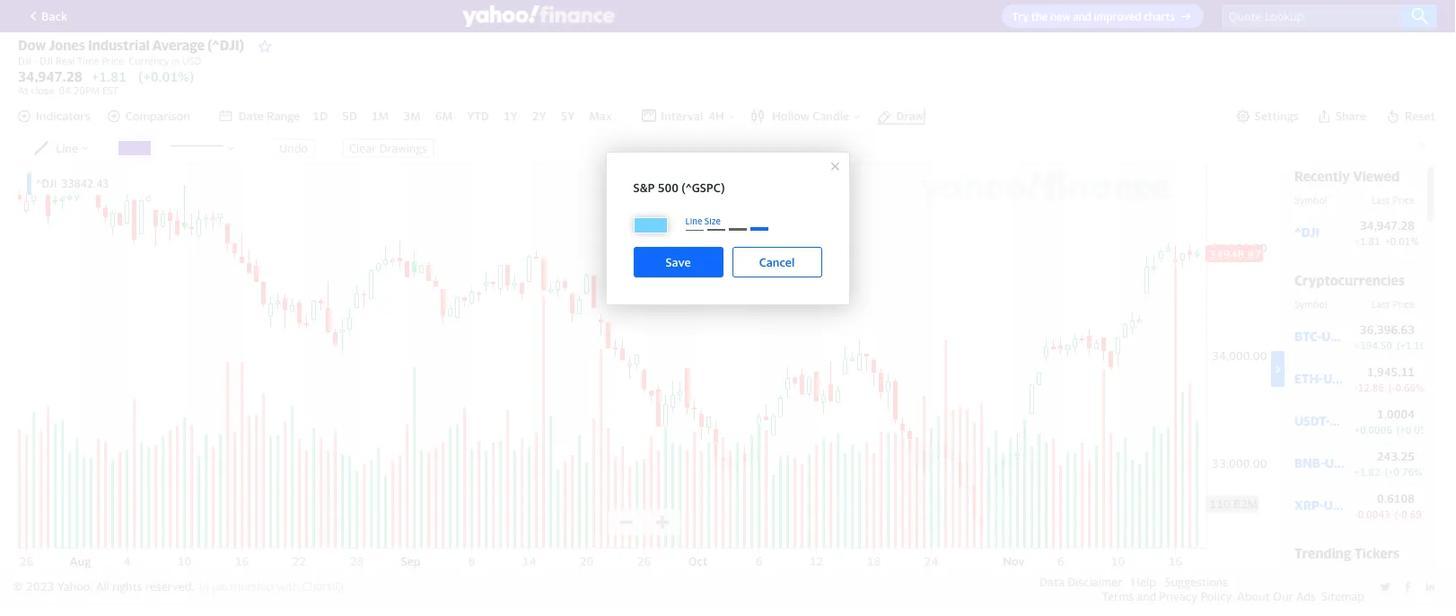Task type: vqa. For each thing, say whether or not it's contained in the screenshot.
SUGGESTIONS
yes



Task type: describe. For each thing, give the bounding box(es) containing it.
chart toolbar toolbar
[[0, 0, 1455, 606]]

data disclaimer link
[[1040, 575, 1123, 589]]

draw button
[[876, 107, 926, 125]]

1y button
[[502, 107, 520, 125]]

34,947.28 +1.81
[[18, 68, 126, 84]]

eth-usd link
[[1295, 371, 1348, 386]]

last for cryptocurrencies
[[1372, 298, 1390, 309]]

trending tickers link
[[1295, 545, 1400, 561]]

comparison
[[125, 109, 190, 123]]

try the new and improved charts button
[[1002, 4, 1204, 28]]

average
[[152, 37, 205, 53]]

34,947.28 for 34,947.28 +1.81 +0.01%
[[1360, 218, 1415, 232]]

right column element
[[1285, 163, 1437, 606]]

the
[[1031, 10, 1048, 23]]

usd for usdt-
[[1330, 413, 1355, 428]]

btc-
[[1295, 329, 1322, 344]]

6m button
[[433, 107, 454, 125]]

5y
[[561, 109, 575, 123]]

33842.43
[[61, 177, 109, 190]]

yahoo finance logo image
[[462, 5, 615, 27]]

+0.01%
[[1385, 235, 1419, 247]]

eth-usd
[[1295, 371, 1348, 386]]

(^gspc)
[[682, 181, 725, 195]]

help link
[[1132, 575, 1156, 589]]

cryptocurrencies link
[[1295, 272, 1405, 288]]

sitemap
[[1322, 589, 1365, 603]]

usd right in
[[182, 55, 201, 67]]

last for recently viewed
[[1372, 194, 1390, 205]]

save
[[666, 255, 691, 270]]

line for line
[[56, 141, 78, 155]]

draw
[[896, 109, 924, 123]]

comparison button
[[107, 109, 190, 123]]

eth-
[[1295, 371, 1324, 386]]

suggestions link
[[1165, 575, 1228, 589]]

new
[[1050, 10, 1071, 23]]

max button
[[587, 107, 614, 125]]

data disclaimer help suggestions terms and privacy policy about our ads sitemap
[[1040, 575, 1365, 603]]

usd for eth-
[[1324, 371, 1348, 386]]

interval
[[661, 109, 703, 123]]

500
[[658, 181, 679, 195]]

recently viewed
[[1295, 168, 1400, 184]]

and inside button
[[1073, 10, 1092, 23]]

chartiq
[[302, 579, 344, 593]]

range
[[267, 109, 300, 123]]

disclaimer
[[1068, 575, 1123, 589]]

terms
[[1102, 589, 1134, 603]]

share button
[[1315, 107, 1368, 125]]

yahoo.
[[57, 579, 93, 593]]

undo button
[[272, 138, 315, 158]]

2y
[[532, 109, 546, 123]]

usd for btc-
[[1322, 329, 1346, 344]]

at close:  04:20pm est
[[18, 84, 118, 96]]

price.
[[102, 55, 126, 67]]

line button
[[34, 141, 91, 155]]

settings button
[[1236, 109, 1299, 123]]

ytd
[[467, 109, 489, 123]]

reset
[[1405, 109, 1436, 123]]

price for cryptocurrencies
[[1393, 298, 1415, 309]]

bnb-usd
[[1295, 455, 1350, 471]]

try
[[1013, 10, 1029, 23]]

price for trending tickers
[[1393, 571, 1415, 582]]

terms link
[[1102, 589, 1134, 603]]

real
[[56, 55, 75, 67]]

indicators
[[36, 109, 90, 123]]

about our ads link
[[1237, 589, 1316, 603]]

follow on linkedin image
[[1425, 581, 1437, 593]]

policy
[[1201, 589, 1232, 603]]

usd for bnb-
[[1325, 455, 1350, 471]]

interval 4h
[[661, 109, 725, 123]]

follow on facebook image
[[1402, 581, 1414, 593]]

privacy policy link
[[1159, 589, 1232, 603]]

-
[[34, 55, 37, 67]]

dow jones industrial average (^dji)
[[18, 37, 244, 53]]

symbol for recently viewed
[[1295, 194, 1328, 205]]

2y button
[[530, 107, 548, 125]]

partnership
[[212, 579, 273, 593]]

dow
[[18, 37, 46, 53]]

clear drawings button
[[342, 138, 435, 158]]

search image
[[1411, 7, 1429, 25]]



Task type: locate. For each thing, give the bounding box(es) containing it.
trending tickers
[[1295, 545, 1400, 561]]

+1.81 inside 34,947.28 +1.81 +0.01%
[[1355, 235, 1381, 247]]

34,947.28
[[18, 68, 83, 84], [1360, 218, 1415, 232]]

industrial
[[88, 37, 150, 53]]

34,947.28 for 34,947.28 +1.81
[[18, 68, 83, 84]]

0 vertical spatial 34,947.28
[[18, 68, 83, 84]]

1 vertical spatial last price
[[1372, 298, 1415, 309]]

price down viewed
[[1393, 194, 1415, 205]]

1 vertical spatial line
[[686, 216, 702, 227]]

and inside data disclaimer help suggestions terms and privacy policy about our ads sitemap
[[1137, 589, 1157, 603]]

line left 'size' at top
[[686, 216, 702, 227]]

symbol
[[1295, 194, 1328, 205], [1295, 298, 1328, 309]]

+1.81 left +0.01%
[[1355, 235, 1381, 247]]

1y
[[504, 109, 518, 123]]

ads
[[1296, 589, 1316, 603]]

2 symbol from the top
[[1295, 298, 1328, 309]]

1m button
[[370, 107, 391, 125]]

0 horizontal spatial 34,947.28
[[18, 68, 83, 84]]

3m button
[[402, 107, 423, 125]]

0 horizontal spatial line
[[56, 141, 78, 155]]

clear drawings
[[349, 141, 428, 155]]

s&p 500 (^gspc)
[[633, 181, 725, 195]]

usd
[[182, 55, 201, 67], [1322, 329, 1346, 344], [1324, 371, 1348, 386], [1330, 413, 1355, 428], [1325, 455, 1350, 471], [1324, 498, 1349, 513]]

max
[[589, 109, 612, 123]]

date
[[238, 109, 264, 123]]

usd down usdt-usd at the bottom of page
[[1325, 455, 1350, 471]]

last price for cryptocurrencies
[[1372, 298, 1415, 309]]

(^dji)
[[207, 37, 244, 53]]

recently
[[1295, 168, 1350, 184]]

settings
[[1255, 109, 1299, 123]]

line inside chart toolbar toolbar
[[686, 216, 702, 227]]

size
[[705, 216, 721, 227]]

last down cryptocurrencies link
[[1372, 298, 1390, 309]]

all
[[96, 579, 109, 593]]

btc-usd
[[1295, 329, 1346, 344]]

usd up bnb-usd link
[[1330, 413, 1355, 428]]

rights
[[112, 579, 142, 593]]

0 vertical spatial symbol
[[1295, 194, 1328, 205]]

price down cryptocurrencies link
[[1393, 298, 1415, 309]]

34,947.28 down -
[[18, 68, 83, 84]]

+1.81 for 34,947.28 +1.81 +0.01%
[[1355, 235, 1381, 247]]

0 vertical spatial +1.81
[[92, 68, 126, 84]]

3 last from the top
[[1372, 571, 1390, 582]]

in
[[199, 579, 209, 593]]

last price down the tickers
[[1372, 571, 1415, 582]]

s&p
[[633, 181, 655, 195]]

nav element
[[219, 107, 614, 125]]

symbol down "recently"
[[1295, 194, 1328, 205]]

recently viewed link
[[1295, 168, 1400, 184]]

1 vertical spatial price
[[1393, 298, 1415, 309]]

dji right -
[[40, 55, 53, 67]]

cryptocurrencies
[[1295, 272, 1405, 288]]

sitemap link
[[1322, 589, 1365, 603]]

+1.81 for 34,947.28 +1.81
[[92, 68, 126, 84]]

2 last price from the top
[[1372, 298, 1415, 309]]

5d
[[342, 109, 357, 123]]

bnb-usd link
[[1295, 455, 1350, 471]]

price right follow on twitter icon
[[1393, 571, 1415, 582]]

price for recently viewed
[[1393, 194, 1415, 205]]

1 horizontal spatial dji
[[40, 55, 53, 67]]

back button
[[18, 5, 75, 27]]

back
[[41, 9, 67, 23]]

1 price from the top
[[1393, 194, 1415, 205]]

2 vertical spatial last price
[[1372, 571, 1415, 582]]

share
[[1336, 109, 1367, 123]]

reset button
[[1385, 107, 1437, 125]]

1 symbol from the top
[[1295, 194, 1328, 205]]

^dji 33842.43
[[36, 177, 109, 190]]

last
[[1372, 194, 1390, 205], [1372, 298, 1390, 309], [1372, 571, 1390, 582]]

tickers
[[1355, 545, 1400, 561]]

candle
[[813, 109, 850, 123]]

show more image
[[1271, 362, 1285, 376]]

ytd button
[[465, 107, 491, 125]]

1d button
[[311, 107, 330, 125]]

1m
[[372, 109, 389, 123]]

last for trending tickers
[[1372, 571, 1390, 582]]

0 horizontal spatial and
[[1073, 10, 1092, 23]]

follow on twitter image
[[1380, 581, 1392, 593]]

1 horizontal spatial and
[[1137, 589, 1157, 603]]

1 vertical spatial +1.81
[[1355, 235, 1381, 247]]

save button
[[633, 247, 723, 278]]

improved
[[1094, 10, 1142, 23]]

2 last from the top
[[1372, 298, 1390, 309]]

4h
[[709, 109, 725, 123]]

jones
[[49, 37, 85, 53]]

line for line size
[[686, 216, 702, 227]]

1 last from the top
[[1372, 194, 1390, 205]]

trending
[[1295, 545, 1352, 561]]

hollow
[[772, 109, 810, 123]]

line
[[56, 141, 78, 155], [686, 216, 702, 227]]

0 vertical spatial last price
[[1372, 194, 1415, 205]]

0 vertical spatial line
[[56, 141, 78, 155]]

5y button
[[559, 107, 577, 125]]

last price for trending tickers
[[1372, 571, 1415, 582]]

34,947.28 inside 34,947.28 +1.81 +0.01%
[[1360, 218, 1415, 232]]

6m
[[435, 109, 453, 123]]

0 vertical spatial and
[[1073, 10, 1092, 23]]

data
[[1040, 575, 1065, 589]]

line down the indicators
[[56, 141, 78, 155]]

viewed
[[1353, 168, 1400, 184]]

dji - dji real time price. currency in usd
[[18, 55, 201, 67]]

^dji
[[36, 177, 57, 190]]

1 vertical spatial 34,947.28
[[1360, 218, 1415, 232]]

0 vertical spatial price
[[1393, 194, 1415, 205]]

btc-usd link
[[1295, 329, 1346, 344]]

time
[[77, 55, 99, 67]]

hollow candle
[[772, 109, 850, 123]]

currency
[[129, 55, 169, 67]]

hollow candle button
[[751, 109, 862, 123]]

usd up usdt-usd at the bottom of page
[[1324, 371, 1348, 386]]

3 price from the top
[[1393, 571, 1415, 582]]

last down viewed
[[1372, 194, 1390, 205]]

symbol up btc-
[[1295, 298, 1328, 309]]

with
[[276, 579, 299, 593]]

usd up the eth-usd
[[1322, 329, 1346, 344]]

xrp-usd link
[[1295, 498, 1349, 513]]

privacy
[[1159, 589, 1198, 603]]

1 last price from the top
[[1372, 194, 1415, 205]]

cancel button
[[732, 247, 822, 278]]

dji left -
[[18, 55, 31, 67]]

2023
[[26, 579, 54, 593]]

reserved.
[[145, 579, 194, 593]]

symbol for cryptocurrencies
[[1295, 298, 1328, 309]]

1 horizontal spatial 34,947.28
[[1360, 218, 1415, 232]]

0 vertical spatial last
[[1372, 194, 1390, 205]]

© 2023 yahoo. all rights reserved. in partnership with chartiq
[[13, 579, 344, 593]]

try the new and improved charts
[[1013, 10, 1175, 23]]

3 last price from the top
[[1372, 571, 1415, 582]]

xrp-usd
[[1295, 498, 1349, 513]]

last price down cryptocurrencies link
[[1372, 298, 1415, 309]]

1 dji from the left
[[18, 55, 31, 67]]

dji
[[18, 55, 31, 67], [40, 55, 53, 67]]

2 dji from the left
[[40, 55, 53, 67]]

usd for xrp-
[[1324, 498, 1349, 513]]

last price for recently viewed
[[1372, 194, 1415, 205]]

3m
[[403, 109, 421, 123]]

undo
[[279, 141, 308, 155]]

2 vertical spatial last
[[1372, 571, 1390, 582]]

usd down 'bnb-usd'
[[1324, 498, 1349, 513]]

last price
[[1372, 194, 1415, 205], [1372, 298, 1415, 309], [1372, 571, 1415, 582]]

last down the tickers
[[1372, 571, 1390, 582]]

and right new
[[1073, 10, 1092, 23]]

0 horizontal spatial +1.81
[[92, 68, 126, 84]]

1 vertical spatial last
[[1372, 298, 1390, 309]]

+1.81 down dji - dji real time price. currency in usd
[[92, 68, 126, 84]]

last price down viewed
[[1372, 194, 1415, 205]]

1 horizontal spatial +1.81
[[1355, 235, 1381, 247]]

34,947.28 up +0.01%
[[1360, 218, 1415, 232]]

2 vertical spatial price
[[1393, 571, 1415, 582]]

close:
[[31, 84, 56, 96]]

date range
[[238, 109, 300, 123]]

and right terms
[[1137, 589, 1157, 603]]

0 horizontal spatial dji
[[18, 55, 31, 67]]

1 vertical spatial symbol
[[1295, 298, 1328, 309]]

2 price from the top
[[1393, 298, 1415, 309]]

1 horizontal spatial line
[[686, 216, 702, 227]]

help
[[1132, 575, 1156, 589]]

1d
[[313, 109, 328, 123]]

price
[[1393, 194, 1415, 205], [1393, 298, 1415, 309], [1393, 571, 1415, 582]]

1 vertical spatial and
[[1137, 589, 1157, 603]]



